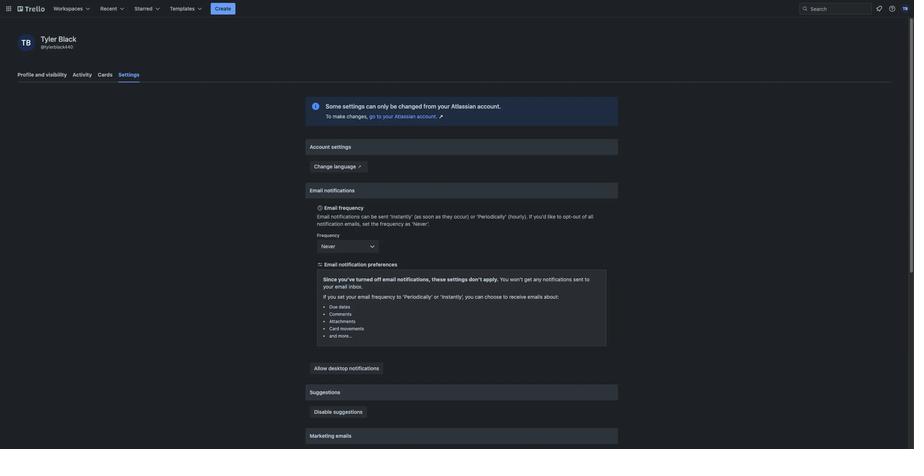 Task type: vqa. For each thing, say whether or not it's contained in the screenshot.
the soon
yes



Task type: describe. For each thing, give the bounding box(es) containing it.
sent inside you won't get any notifications sent to your email inbox.
[[574, 277, 584, 283]]

sm image
[[356, 163, 364, 171]]

account
[[310, 144, 330, 150]]

search image
[[803, 6, 809, 12]]

workspaces
[[53, 5, 83, 12]]

'never'.
[[412, 221, 430, 227]]

off
[[374, 277, 382, 283]]

only
[[378, 103, 389, 110]]

account settings
[[310, 144, 352, 150]]

changes,
[[347, 113, 368, 120]]

recent
[[100, 5, 117, 12]]

0 vertical spatial atlassian
[[452, 103, 476, 110]]

marketing
[[310, 433, 335, 440]]

be inside email notifications can be sent 'instantly' (as soon as they occur) or 'periodically' (hourly). if you'd like to opt-out of all notification emails, set the frequency as 'never'.
[[371, 214, 377, 220]]

email for your
[[358, 294, 371, 300]]

notification inside email notifications can be sent 'instantly' (as soon as they occur) or 'periodically' (hourly). if you'd like to opt-out of all notification emails, set the frequency as 'never'.
[[317, 221, 344, 227]]

notifications,
[[398, 277, 431, 283]]

email notification preferences
[[325, 262, 398, 268]]

'periodically'
[[477, 214, 507, 220]]

email for email notifications can be sent 'instantly' (as soon as they occur) or 'periodically' (hourly). if you'd like to opt-out of all notification emails, set the frequency as 'never'.
[[317, 214, 330, 220]]

comments
[[330, 312, 352, 317]]

your inside the go to your atlassian account. link
[[383, 113, 394, 120]]

Search field
[[809, 3, 872, 14]]

preferences
[[368, 262, 398, 268]]

if you set your email frequency to 'periodically' or 'instantly', you can choose to receive emails about:
[[323, 294, 559, 300]]

email notifications
[[310, 188, 355, 194]]

you
[[500, 277, 509, 283]]

like
[[548, 214, 556, 220]]

activity
[[73, 72, 92, 78]]

templates
[[170, 5, 195, 12]]

soon
[[423, 214, 435, 220]]

'instantly'
[[390, 214, 413, 220]]

marketing emails
[[310, 433, 352, 440]]

never
[[322, 244, 336, 250]]

can for notifications
[[361, 214, 370, 220]]

profile and visibility
[[17, 72, 67, 78]]

allow desktop notifications
[[314, 366, 379, 372]]

2 vertical spatial can
[[475, 294, 484, 300]]

don't
[[469, 277, 483, 283]]

(as
[[414, 214, 422, 220]]

your inside you won't get any notifications sent to your email inbox.
[[323, 284, 334, 290]]

the
[[371, 221, 379, 227]]

'periodically'
[[403, 294, 433, 300]]

settings
[[118, 72, 140, 78]]

1 vertical spatial emails
[[336, 433, 352, 440]]

email for off
[[383, 277, 396, 283]]

you won't get any notifications sent to your email inbox.
[[323, 277, 590, 290]]

1 horizontal spatial be
[[391, 103, 397, 110]]

0 vertical spatial frequency
[[339, 205, 364, 211]]

movements
[[341, 327, 364, 332]]

1 vertical spatial or
[[434, 294, 439, 300]]

choose
[[485, 294, 502, 300]]

activity link
[[73, 68, 92, 81]]

create
[[215, 5, 231, 12]]

allow desktop notifications link
[[310, 363, 384, 375]]

some
[[326, 103, 342, 110]]

to make changes,
[[326, 113, 370, 120]]

out
[[574, 214, 581, 220]]

profile
[[17, 72, 34, 78]]

frequency
[[317, 233, 340, 239]]

tylerblack440
[[45, 44, 73, 50]]

email for email notifications
[[310, 188, 323, 194]]

change language
[[314, 164, 356, 170]]

notifications right desktop
[[350, 366, 379, 372]]

due dates comments attachments card movements and more...
[[330, 305, 364, 339]]

2 you from the left
[[465, 294, 474, 300]]

'instantly',
[[441, 294, 464, 300]]

atlassian inside the go to your atlassian account. link
[[395, 113, 416, 120]]

cards
[[98, 72, 113, 78]]

tyler black (tylerblack440) image
[[902, 4, 911, 13]]

(hourly).
[[508, 214, 528, 220]]

since you've turned off email notifications, these settings don't apply.
[[323, 277, 499, 283]]

settings for some
[[343, 103, 365, 110]]

turned
[[356, 277, 373, 283]]

from
[[424, 103, 437, 110]]

notifications up email frequency
[[325, 188, 355, 194]]

go to your atlassian account.
[[370, 113, 438, 120]]

recent button
[[96, 3, 129, 15]]

these
[[432, 277, 446, 283]]

tyler
[[41, 35, 57, 43]]

starred button
[[130, 3, 164, 15]]

you've
[[339, 277, 355, 283]]

make
[[333, 113, 346, 120]]

disable
[[314, 409, 332, 416]]

to inside email notifications can be sent 'instantly' (as soon as they occur) or 'periodically' (hourly). if you'd like to opt-out of all notification emails, set the frequency as 'never'.
[[557, 214, 562, 220]]

email for email frequency
[[325, 205, 338, 211]]

1 vertical spatial as
[[405, 221, 411, 227]]

1 horizontal spatial account.
[[478, 103, 502, 110]]

1 you from the left
[[328, 294, 336, 300]]

1 horizontal spatial as
[[436, 214, 441, 220]]

receive
[[510, 294, 527, 300]]

email inside you won't get any notifications sent to your email inbox.
[[335, 284, 348, 290]]

opt-
[[563, 214, 574, 220]]

to inside you won't get any notifications sent to your email inbox.
[[585, 277, 590, 283]]

language
[[334, 164, 356, 170]]

about:
[[544, 294, 559, 300]]



Task type: locate. For each thing, give the bounding box(es) containing it.
cards link
[[98, 68, 113, 81]]

change
[[314, 164, 333, 170]]

you up due
[[328, 294, 336, 300]]

1 vertical spatial if
[[323, 294, 327, 300]]

your right from
[[438, 103, 450, 110]]

black
[[59, 35, 76, 43]]

settings link
[[118, 68, 140, 83]]

1 vertical spatial be
[[371, 214, 377, 220]]

frequency inside email notifications can be sent 'instantly' (as soon as they occur) or 'periodically' (hourly). if you'd like to opt-out of all notification emails, set the frequency as 'never'.
[[380, 221, 404, 227]]

email up since
[[325, 262, 338, 268]]

0 vertical spatial set
[[363, 221, 370, 227]]

email for email notification preferences
[[325, 262, 338, 268]]

2 vertical spatial settings
[[447, 277, 468, 283]]

0 horizontal spatial if
[[323, 294, 327, 300]]

you'd
[[534, 214, 547, 220]]

notification
[[317, 221, 344, 227], [339, 262, 367, 268]]

0 notifications image
[[876, 4, 884, 13]]

1 vertical spatial can
[[361, 214, 370, 220]]

settings
[[343, 103, 365, 110], [332, 144, 352, 150], [447, 277, 468, 283]]

0 horizontal spatial emails
[[336, 433, 352, 440]]

can down email frequency
[[361, 214, 370, 220]]

email frequency
[[325, 205, 364, 211]]

they
[[443, 214, 453, 220]]

1 horizontal spatial email
[[358, 294, 371, 300]]

1 vertical spatial settings
[[332, 144, 352, 150]]

won't
[[510, 277, 523, 283]]

1 horizontal spatial sent
[[574, 277, 584, 283]]

1 horizontal spatial and
[[330, 334, 337, 339]]

or left the 'instantly',
[[434, 294, 439, 300]]

your down inbox.
[[346, 294, 357, 300]]

can inside email notifications can be sent 'instantly' (as soon as they occur) or 'periodically' (hourly). if you'd like to opt-out of all notification emails, set the frequency as 'never'.
[[361, 214, 370, 220]]

0 horizontal spatial be
[[371, 214, 377, 220]]

notifications inside you won't get any notifications sent to your email inbox.
[[544, 277, 572, 283]]

0 vertical spatial as
[[436, 214, 441, 220]]

notifications up about:
[[544, 277, 572, 283]]

2 vertical spatial frequency
[[372, 294, 396, 300]]

sent
[[379, 214, 389, 220], [574, 277, 584, 283]]

disable suggestions
[[314, 409, 363, 416]]

to
[[326, 113, 332, 120]]

frequency up emails,
[[339, 205, 364, 211]]

starred
[[135, 5, 153, 12]]

some settings can only be changed from your atlassian account.
[[326, 103, 502, 110]]

templates button
[[166, 3, 207, 15]]

1 horizontal spatial or
[[471, 214, 476, 220]]

tyler black @ tylerblack440
[[41, 35, 76, 50]]

go to your atlassian account. link
[[370, 113, 445, 120]]

set up dates
[[338, 294, 345, 300]]

0 vertical spatial account.
[[478, 103, 502, 110]]

0 vertical spatial sent
[[379, 214, 389, 220]]

notifications inside email notifications can be sent 'instantly' (as soon as they occur) or 'periodically' (hourly). if you'd like to opt-out of all notification emails, set the frequency as 'never'.
[[331, 214, 360, 220]]

email down inbox.
[[358, 294, 371, 300]]

and right profile
[[35, 72, 45, 78]]

emails
[[528, 294, 543, 300], [336, 433, 352, 440]]

can
[[366, 103, 376, 110], [361, 214, 370, 220], [475, 294, 484, 300]]

open information menu image
[[889, 5, 897, 12]]

dates
[[339, 305, 351, 310]]

allow
[[314, 366, 327, 372]]

1 horizontal spatial you
[[465, 294, 474, 300]]

0 horizontal spatial set
[[338, 294, 345, 300]]

email inside email notifications can be sent 'instantly' (as soon as they occur) or 'periodically' (hourly). if you'd like to opt-out of all notification emails, set the frequency as 'never'.
[[317, 214, 330, 220]]

1 horizontal spatial atlassian
[[452, 103, 476, 110]]

@
[[41, 44, 45, 50]]

0 vertical spatial emails
[[528, 294, 543, 300]]

settings for account
[[332, 144, 352, 150]]

go
[[370, 113, 376, 120]]

be up the
[[371, 214, 377, 220]]

0 horizontal spatial atlassian
[[395, 113, 416, 120]]

emails right 'marketing'
[[336, 433, 352, 440]]

0 vertical spatial be
[[391, 103, 397, 110]]

if inside email notifications can be sent 'instantly' (as soon as they occur) or 'periodically' (hourly). if you'd like to opt-out of all notification emails, set the frequency as 'never'.
[[530, 214, 533, 220]]

1 vertical spatial and
[[330, 334, 337, 339]]

settings up changes,
[[343, 103, 365, 110]]

settings left don't
[[447, 277, 468, 283]]

if left "you'd"
[[530, 214, 533, 220]]

tyler black (tylerblack440) image
[[17, 34, 35, 52]]

profile and visibility link
[[17, 68, 67, 81]]

back to home image
[[17, 3, 45, 15]]

1 vertical spatial sent
[[574, 277, 584, 283]]

be right only at left
[[391, 103, 397, 110]]

0 horizontal spatial and
[[35, 72, 45, 78]]

any
[[534, 277, 542, 283]]

0 horizontal spatial you
[[328, 294, 336, 300]]

visibility
[[46, 72, 67, 78]]

as
[[436, 214, 441, 220], [405, 221, 411, 227]]

atlassian right from
[[452, 103, 476, 110]]

1 horizontal spatial set
[[363, 221, 370, 227]]

as left they
[[436, 214, 441, 220]]

1 vertical spatial email
[[335, 284, 348, 290]]

apply.
[[484, 277, 499, 283]]

sent inside email notifications can be sent 'instantly' (as soon as they occur) or 'periodically' (hourly). if you'd like to opt-out of all notification emails, set the frequency as 'never'.
[[379, 214, 389, 220]]

set inside email notifications can be sent 'instantly' (as soon as they occur) or 'periodically' (hourly). if you'd like to opt-out of all notification emails, set the frequency as 'never'.
[[363, 221, 370, 227]]

and down card in the bottom of the page
[[330, 334, 337, 339]]

atlassian down changed
[[395, 113, 416, 120]]

email down change
[[310, 188, 323, 194]]

notifications
[[325, 188, 355, 194], [331, 214, 360, 220], [544, 277, 572, 283], [350, 366, 379, 372]]

card
[[330, 327, 339, 332]]

0 vertical spatial notification
[[317, 221, 344, 227]]

email
[[383, 277, 396, 283], [335, 284, 348, 290], [358, 294, 371, 300]]

2 vertical spatial email
[[358, 294, 371, 300]]

suggestions
[[334, 409, 363, 416]]

occur)
[[454, 214, 469, 220]]

1 vertical spatial account.
[[417, 113, 438, 120]]

account.
[[478, 103, 502, 110], [417, 113, 438, 120]]

1 horizontal spatial if
[[530, 214, 533, 220]]

change language link
[[310, 161, 368, 173]]

or
[[471, 214, 476, 220], [434, 294, 439, 300]]

0 horizontal spatial email
[[335, 284, 348, 290]]

if down since
[[323, 294, 327, 300]]

your
[[438, 103, 450, 110], [383, 113, 394, 120], [323, 284, 334, 290], [346, 294, 357, 300]]

settings up language
[[332, 144, 352, 150]]

emails,
[[345, 221, 361, 227]]

0 vertical spatial or
[[471, 214, 476, 220]]

you
[[328, 294, 336, 300], [465, 294, 474, 300]]

notifications down email frequency
[[331, 214, 360, 220]]

and
[[35, 72, 45, 78], [330, 334, 337, 339]]

1 vertical spatial frequency
[[380, 221, 404, 227]]

can left 'choose'
[[475, 294, 484, 300]]

0 horizontal spatial sent
[[379, 214, 389, 220]]

create button
[[211, 3, 236, 15]]

or inside email notifications can be sent 'instantly' (as soon as they occur) or 'periodically' (hourly). if you'd like to opt-out of all notification emails, set the frequency as 'never'.
[[471, 214, 476, 220]]

primary element
[[0, 0, 915, 17]]

due
[[330, 305, 338, 310]]

of
[[583, 214, 587, 220]]

0 horizontal spatial account.
[[417, 113, 438, 120]]

1 vertical spatial notification
[[339, 262, 367, 268]]

since
[[323, 277, 337, 283]]

email down email notifications
[[325, 205, 338, 211]]

email notifications can be sent 'instantly' (as soon as they occur) or 'periodically' (hourly). if you'd like to opt-out of all notification emails, set the frequency as 'never'.
[[317, 214, 594, 227]]

be
[[391, 103, 397, 110], [371, 214, 377, 220]]

email up frequency at the bottom of the page
[[317, 214, 330, 220]]

1 vertical spatial set
[[338, 294, 345, 300]]

0 horizontal spatial as
[[405, 221, 411, 227]]

0 vertical spatial settings
[[343, 103, 365, 110]]

or right occur)
[[471, 214, 476, 220]]

inbox.
[[349, 284, 363, 290]]

changed
[[399, 103, 422, 110]]

0 vertical spatial email
[[383, 277, 396, 283]]

2 horizontal spatial email
[[383, 277, 396, 283]]

you right the 'instantly',
[[465, 294, 474, 300]]

set left the
[[363, 221, 370, 227]]

email right off at the left of page
[[383, 277, 396, 283]]

disable suggestions link
[[310, 407, 367, 419]]

your down only at left
[[383, 113, 394, 120]]

can up go
[[366, 103, 376, 110]]

your down since
[[323, 284, 334, 290]]

workspaces button
[[49, 3, 95, 15]]

frequency down the 'instantly'
[[380, 221, 404, 227]]

notification up you've
[[339, 262, 367, 268]]

atlassian
[[452, 103, 476, 110], [395, 113, 416, 120]]

if
[[530, 214, 533, 220], [323, 294, 327, 300]]

1 horizontal spatial emails
[[528, 294, 543, 300]]

all
[[589, 214, 594, 220]]

as down the 'instantly'
[[405, 221, 411, 227]]

1 vertical spatial atlassian
[[395, 113, 416, 120]]

email down you've
[[335, 284, 348, 290]]

notification up frequency at the bottom of the page
[[317, 221, 344, 227]]

0 vertical spatial and
[[35, 72, 45, 78]]

more...
[[339, 334, 353, 339]]

can for settings
[[366, 103, 376, 110]]

0 vertical spatial can
[[366, 103, 376, 110]]

get
[[525, 277, 532, 283]]

0 horizontal spatial or
[[434, 294, 439, 300]]

0 vertical spatial if
[[530, 214, 533, 220]]

desktop
[[329, 366, 348, 372]]

attachments
[[330, 319, 356, 325]]

frequency down off at the left of page
[[372, 294, 396, 300]]

emails left about:
[[528, 294, 543, 300]]

and inside the due dates comments attachments card movements and more...
[[330, 334, 337, 339]]



